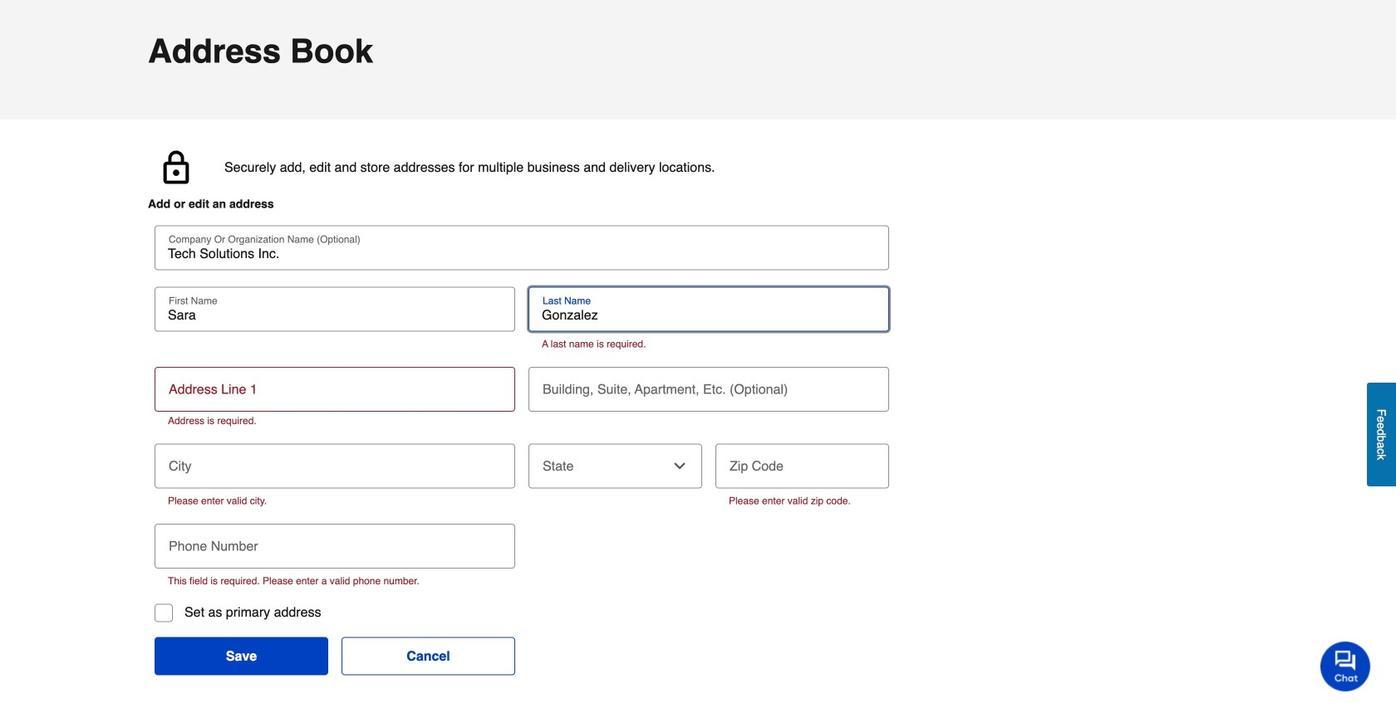 Task type: describe. For each thing, give the bounding box(es) containing it.
line2 text field
[[535, 367, 883, 404]]

City text field
[[161, 444, 509, 481]]

LastName text field
[[535, 307, 883, 324]]

line1 text field
[[161, 367, 509, 404]]



Task type: locate. For each thing, give the bounding box(es) containing it.
postalCode text field
[[722, 444, 883, 481]]

companyName text field
[[161, 246, 883, 262]]

phoneNumber text field
[[161, 524, 509, 561]]

FirstName text field
[[161, 307, 509, 324]]

chat invite button image
[[1321, 642, 1371, 692]]



Task type: vqa. For each thing, say whether or not it's contained in the screenshot.
LINE2 text field
yes



